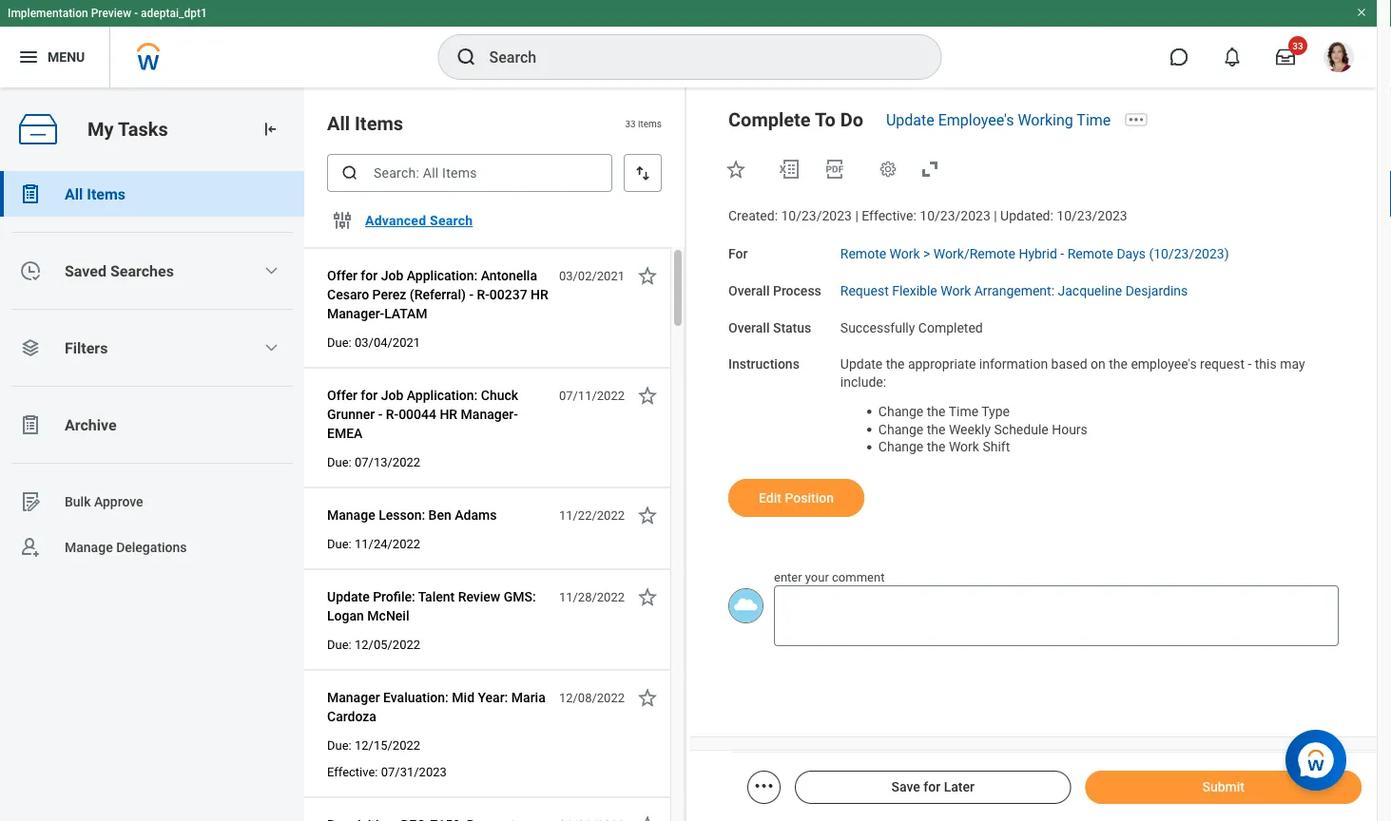 Task type: locate. For each thing, give the bounding box(es) containing it.
chevron down image
[[264, 263, 279, 279]]

overall up instructions
[[728, 320, 770, 335]]

clipboard image
[[19, 183, 42, 205], [19, 414, 42, 436]]

manager- down "cesaro"
[[327, 306, 384, 321]]

0 horizontal spatial items
[[87, 185, 126, 203]]

offer up grunner
[[327, 387, 357, 403]]

0 vertical spatial effective:
[[862, 208, 916, 224]]

update for update profile: talent review gms: logan mcneil
[[327, 589, 370, 605]]

tasks
[[118, 118, 168, 140]]

1 horizontal spatial time
[[1077, 111, 1111, 129]]

overall down for
[[728, 283, 770, 299]]

due: for offer for job application: antonella cesaro perez (referral) ‎- r-00237 hr manager-latam
[[327, 335, 352, 349]]

rename image
[[19, 491, 42, 513]]

all items up search image
[[327, 112, 403, 135]]

list
[[0, 171, 304, 570]]

flexible
[[892, 283, 937, 299]]

remote up jacqueline
[[1067, 246, 1113, 262]]

-
[[134, 7, 138, 20], [1060, 246, 1064, 262], [1248, 357, 1252, 372]]

4 due: from the top
[[327, 638, 352, 652]]

1 overall from the top
[[728, 283, 770, 299]]

menu banner
[[0, 0, 1377, 87]]

items inside button
[[87, 185, 126, 203]]

star image for offer for job application: antonella cesaro perez (referral) ‎- r-00237 hr manager-latam
[[636, 264, 659, 287]]

0 vertical spatial hr
[[531, 287, 548, 302]]

comment
[[832, 570, 885, 584]]

application: up "00044"
[[407, 387, 478, 403]]

update up fullscreen image
[[886, 111, 934, 129]]

for inside the offer for job application: antonella cesaro perez (referral) ‎- r-00237 hr manager-latam
[[361, 268, 378, 283]]

edit
[[759, 490, 781, 506]]

0 vertical spatial overall
[[728, 283, 770, 299]]

5 due: from the top
[[327, 738, 352, 753]]

manage down bulk
[[65, 540, 113, 555]]

1 horizontal spatial manage
[[327, 507, 375, 523]]

1 vertical spatial change
[[878, 421, 923, 437]]

manager-
[[327, 306, 384, 321], [461, 406, 518, 422]]

complete to do
[[728, 108, 863, 131]]

schedule
[[994, 421, 1048, 437]]

on
[[1091, 357, 1106, 372]]

adams
[[455, 507, 497, 523]]

overall status element
[[840, 308, 983, 337]]

overall for overall process
[[728, 283, 770, 299]]

Search Workday  search field
[[489, 36, 902, 78]]

2 overall from the top
[[728, 320, 770, 335]]

0 vertical spatial all items
[[327, 112, 403, 135]]

manage for manage delegations
[[65, 540, 113, 555]]

2 vertical spatial for
[[924, 780, 941, 795]]

manage inside my tasks element
[[65, 540, 113, 555]]

manager
[[327, 690, 380, 705]]

r- inside the offer for job application: antonella cesaro perez (referral) ‎- r-00237 hr manager-latam
[[477, 287, 490, 302]]

for right save
[[924, 780, 941, 795]]

manage lesson: ben adams
[[327, 507, 497, 523]]

1 due: from the top
[[327, 335, 352, 349]]

chuck
[[481, 387, 518, 403]]

update for update the appropriate information based on the employee's request - this may include:
[[840, 357, 883, 372]]

remote up the request
[[840, 246, 886, 262]]

view printable version (pdf) image
[[823, 158, 846, 181]]

overall process
[[728, 283, 821, 299]]

implementation preview -   adeptai_dpt1
[[8, 7, 207, 20]]

1 vertical spatial -
[[1060, 246, 1064, 262]]

cardoza
[[327, 709, 376, 725]]

11/22/2022
[[559, 508, 625, 522]]

the left weekly
[[927, 421, 946, 437]]

0 horizontal spatial manager-
[[327, 306, 384, 321]]

2 offer from the top
[[327, 387, 357, 403]]

advanced search button
[[358, 202, 480, 240]]

position
[[785, 490, 834, 506]]

clipboard image up clock check icon
[[19, 183, 42, 205]]

update inside update the appropriate information based on the employee's request - this may include:
[[840, 357, 883, 372]]

1 vertical spatial r-
[[386, 406, 399, 422]]

save
[[891, 780, 920, 795]]

0 horizontal spatial r-
[[386, 406, 399, 422]]

all items inside item list "element"
[[327, 112, 403, 135]]

search image
[[455, 46, 478, 68]]

0 vertical spatial clipboard image
[[19, 183, 42, 205]]

2 horizontal spatial update
[[886, 111, 934, 129]]

star image right "11/22/2022"
[[636, 504, 659, 527]]

0 vertical spatial r-
[[477, 287, 490, 302]]

item list element
[[304, 87, 686, 821]]

offer inside the offer for job application: antonella cesaro perez (referral) ‎- r-00237 hr manager-latam
[[327, 268, 357, 283]]

star image right 07/11/2022
[[636, 384, 659, 407]]

my tasks
[[87, 118, 168, 140]]

1 vertical spatial overall
[[728, 320, 770, 335]]

star image for manage lesson: ben adams
[[636, 504, 659, 527]]

for for grunner
[[361, 387, 378, 403]]

offer
[[327, 268, 357, 283], [327, 387, 357, 403]]

1 vertical spatial application:
[[407, 387, 478, 403]]

0 vertical spatial application:
[[407, 268, 478, 283]]

0 horizontal spatial hr
[[440, 406, 457, 422]]

update up include:
[[840, 357, 883, 372]]

due: down logan
[[327, 638, 352, 652]]

0 horizontal spatial |
[[855, 208, 858, 224]]

33 for 33
[[1292, 40, 1303, 51]]

1 vertical spatial manage
[[65, 540, 113, 555]]

0 vertical spatial all
[[327, 112, 350, 135]]

working
[[1018, 111, 1073, 129]]

0 vertical spatial manager-
[[327, 306, 384, 321]]

update employee's working time link
[[886, 111, 1111, 129]]

|
[[855, 208, 858, 224], [994, 208, 997, 224]]

0 vertical spatial 33
[[1292, 40, 1303, 51]]

0 horizontal spatial manage
[[65, 540, 113, 555]]

job inside 'offer for job application: chuck grunner ‎- r-00044 hr manager- emea'
[[381, 387, 403, 403]]

search image
[[340, 164, 359, 183]]

2 horizontal spatial 10/23/2023
[[1057, 208, 1127, 224]]

effective: down due: 12/15/2022
[[327, 765, 378, 779]]

2 10/23/2023 from the left
[[920, 208, 991, 224]]

jacqueline
[[1058, 283, 1122, 299]]

manager evaluation: mid year: maria cardoza
[[327, 690, 545, 725]]

1 vertical spatial time
[[949, 404, 978, 419]]

1 horizontal spatial 10/23/2023
[[920, 208, 991, 224]]

advanced
[[365, 213, 426, 228]]

status
[[773, 320, 811, 335]]

1 vertical spatial offer
[[327, 387, 357, 403]]

0 horizontal spatial 33
[[625, 118, 636, 129]]

1 horizontal spatial remote
[[1067, 246, 1113, 262]]

effective: down 'gear' image
[[862, 208, 916, 224]]

10/23/2023 down 'view printable version (pdf)' image at right
[[781, 208, 852, 224]]

update profile: talent review gms: logan mcneil
[[327, 589, 536, 624]]

the left shift
[[927, 439, 946, 455]]

all up saved
[[65, 185, 83, 203]]

due: 07/13/2022
[[327, 455, 420, 469]]

due: for offer for job application: chuck grunner ‎- r-00044 hr manager- emea
[[327, 455, 352, 469]]

update profile: talent review gms: logan mcneil button
[[327, 586, 549, 628]]

r-
[[477, 287, 490, 302], [386, 406, 399, 422]]

2 clipboard image from the top
[[19, 414, 42, 436]]

1 clipboard image from the top
[[19, 183, 42, 205]]

- right the preview
[[134, 7, 138, 20]]

33 left the profile logan mcneil image
[[1292, 40, 1303, 51]]

r- down 'antonella'
[[477, 287, 490, 302]]

0 vertical spatial -
[[134, 7, 138, 20]]

2 due: from the top
[[327, 455, 352, 469]]

manager- inside 'offer for job application: chuck grunner ‎- r-00044 hr manager- emea'
[[461, 406, 518, 422]]

0 vertical spatial time
[[1077, 111, 1111, 129]]

job inside the offer for job application: antonella cesaro perez (referral) ‎- r-00237 hr manager-latam
[[381, 268, 403, 283]]

enter your comment text field
[[774, 586, 1339, 647]]

due: down 'emea'
[[327, 455, 352, 469]]

hr inside the offer for job application: antonella cesaro perez (referral) ‎- r-00237 hr manager-latam
[[531, 287, 548, 302]]

33 inside item list "element"
[[625, 118, 636, 129]]

application: inside 'offer for job application: chuck grunner ‎- r-00044 hr manager- emea'
[[407, 387, 478, 403]]

manage inside button
[[327, 507, 375, 523]]

update inside update profile: talent review gms: logan mcneil
[[327, 589, 370, 605]]

for up perez
[[361, 268, 378, 283]]

0 horizontal spatial all items
[[65, 185, 126, 203]]

items
[[638, 118, 662, 129]]

0 horizontal spatial all
[[65, 185, 83, 203]]

1 horizontal spatial r-
[[477, 287, 490, 302]]

0 vertical spatial manage
[[327, 507, 375, 523]]

my tasks element
[[0, 87, 304, 821]]

1 horizontal spatial items
[[355, 112, 403, 135]]

33 for 33 items
[[625, 118, 636, 129]]

due: for manager evaluation: mid year: maria cardoza
[[327, 738, 352, 753]]

1 horizontal spatial |
[[994, 208, 997, 224]]

‎- right grunner
[[378, 406, 383, 422]]

1 vertical spatial for
[[361, 387, 378, 403]]

hr right "00044"
[[440, 406, 457, 422]]

clipboard image inside the all items button
[[19, 183, 42, 205]]

0 horizontal spatial 10/23/2023
[[781, 208, 852, 224]]

0 horizontal spatial -
[[134, 7, 138, 20]]

0 vertical spatial ‎-
[[469, 287, 474, 302]]

r- inside 'offer for job application: chuck grunner ‎- r-00044 hr manager- emea'
[[386, 406, 399, 422]]

1 vertical spatial all items
[[65, 185, 126, 203]]

| left updated:
[[994, 208, 997, 224]]

type
[[981, 404, 1010, 419]]

star image for update profile: talent review gms: logan mcneil
[[636, 586, 659, 609]]

update
[[886, 111, 934, 129], [840, 357, 883, 372], [327, 589, 370, 605]]

‎-
[[469, 287, 474, 302], [378, 406, 383, 422]]

update the appropriate information based on the employee's request - this may include:
[[840, 357, 1308, 390]]

clipboard image for all items
[[19, 183, 42, 205]]

1 vertical spatial work
[[941, 283, 971, 299]]

3 10/23/2023 from the left
[[1057, 208, 1127, 224]]

configure image
[[331, 209, 354, 232]]

star image up created:
[[725, 158, 747, 181]]

1 horizontal spatial manager-
[[461, 406, 518, 422]]

work down weekly
[[949, 439, 979, 455]]

items down the my
[[87, 185, 126, 203]]

1 horizontal spatial all
[[327, 112, 350, 135]]

1 vertical spatial update
[[840, 357, 883, 372]]

remote work > work/remote hybrid - remote days (10/23/2023) link
[[840, 242, 1229, 262]]

offer up "cesaro"
[[327, 268, 357, 283]]

all up search image
[[327, 112, 350, 135]]

1 vertical spatial all
[[65, 185, 83, 203]]

2 vertical spatial update
[[327, 589, 370, 605]]

for
[[361, 268, 378, 283], [361, 387, 378, 403], [924, 780, 941, 795]]

- inside update the appropriate information based on the employee's request - this may include:
[[1248, 357, 1252, 372]]

2 vertical spatial star image
[[636, 504, 659, 527]]

work up the completed
[[941, 283, 971, 299]]

1 vertical spatial job
[[381, 387, 403, 403]]

1 horizontal spatial ‎-
[[469, 287, 474, 302]]

all items down the my
[[65, 185, 126, 203]]

1 vertical spatial clipboard image
[[19, 414, 42, 436]]

grunner
[[327, 406, 375, 422]]

2 star image from the top
[[636, 586, 659, 609]]

items up search image
[[355, 112, 403, 135]]

2 change from the top
[[878, 421, 923, 437]]

| up the request
[[855, 208, 858, 224]]

request flexible work arrangement: jacqueline desjardins link
[[840, 279, 1188, 299]]

may
[[1280, 357, 1305, 372]]

10/23/2023 up work/remote
[[920, 208, 991, 224]]

‎- right (referral)
[[469, 287, 474, 302]]

1 offer from the top
[[327, 268, 357, 283]]

1 horizontal spatial 33
[[1292, 40, 1303, 51]]

change the time type change the weekly schedule hours change the work shift
[[878, 404, 1088, 455]]

time inside change the time type change the weekly schedule hours change the work shift
[[949, 404, 978, 419]]

1 star image from the top
[[636, 264, 659, 287]]

complete
[[728, 108, 811, 131]]

0 horizontal spatial update
[[327, 589, 370, 605]]

job up "00044"
[[381, 387, 403, 403]]

0 horizontal spatial ‎-
[[378, 406, 383, 422]]

star image
[[636, 264, 659, 287], [636, 586, 659, 609], [636, 686, 659, 709], [636, 814, 659, 821]]

0 horizontal spatial time
[[949, 404, 978, 419]]

work
[[890, 246, 920, 262], [941, 283, 971, 299], [949, 439, 979, 455]]

>
[[923, 246, 930, 262]]

star image
[[725, 158, 747, 181], [636, 384, 659, 407], [636, 504, 659, 527]]

ben
[[428, 507, 451, 523]]

0 horizontal spatial effective:
[[327, 765, 378, 779]]

1 horizontal spatial all items
[[327, 112, 403, 135]]

0 vertical spatial update
[[886, 111, 934, 129]]

shift
[[983, 439, 1010, 455]]

1 vertical spatial ‎-
[[378, 406, 383, 422]]

work left >
[[890, 246, 920, 262]]

1 vertical spatial manager-
[[461, 406, 518, 422]]

- left this
[[1248, 357, 1252, 372]]

due: left 11/24/2022
[[327, 537, 352, 551]]

0 vertical spatial items
[[355, 112, 403, 135]]

the
[[886, 357, 905, 372], [1109, 357, 1128, 372], [927, 404, 946, 419], [927, 421, 946, 437], [927, 439, 946, 455]]

offer for offer for job application: antonella cesaro perez (referral) ‎- r-00237 hr manager-latam
[[327, 268, 357, 283]]

33 left items
[[625, 118, 636, 129]]

hr right 00237
[[531, 287, 548, 302]]

application: inside the offer for job application: antonella cesaro perez (referral) ‎- r-00237 hr manager-latam
[[407, 268, 478, 283]]

instructions
[[728, 357, 800, 372]]

1 vertical spatial items
[[87, 185, 126, 203]]

for for cesaro
[[361, 268, 378, 283]]

due: left 03/04/2021
[[327, 335, 352, 349]]

0 vertical spatial for
[[361, 268, 378, 283]]

for inside 'offer for job application: chuck grunner ‎- r-00044 hr manager- emea'
[[361, 387, 378, 403]]

2 vertical spatial -
[[1248, 357, 1252, 372]]

submit button
[[1085, 771, 1362, 804]]

2 job from the top
[[381, 387, 403, 403]]

transformation import image
[[261, 120, 280, 139]]

- right "hybrid"
[[1060, 246, 1064, 262]]

time up weekly
[[949, 404, 978, 419]]

manager- down the chuck
[[461, 406, 518, 422]]

2 vertical spatial change
[[878, 439, 923, 455]]

0 vertical spatial offer
[[327, 268, 357, 283]]

time right working
[[1077, 111, 1111, 129]]

offer for job application: antonella cesaro perez (referral) ‎- r-00237 hr manager-latam button
[[327, 264, 549, 325]]

1 vertical spatial star image
[[636, 384, 659, 407]]

1 vertical spatial effective:
[[327, 765, 378, 779]]

2 horizontal spatial -
[[1248, 357, 1252, 372]]

10/23/2023 up days
[[1057, 208, 1127, 224]]

33 inside 33 button
[[1292, 40, 1303, 51]]

manage
[[327, 507, 375, 523], [65, 540, 113, 555]]

user plus image
[[19, 536, 42, 559]]

saved searches
[[65, 262, 174, 280]]

to
[[815, 108, 835, 131]]

hr
[[531, 287, 548, 302], [440, 406, 457, 422]]

r- right grunner
[[386, 406, 399, 422]]

1 horizontal spatial hr
[[531, 287, 548, 302]]

offer inside 'offer for job application: chuck grunner ‎- r-00044 hr manager- emea'
[[327, 387, 357, 403]]

clipboard image left 'archive'
[[19, 414, 42, 436]]

update up logan
[[327, 589, 370, 605]]

12/05/2022
[[355, 638, 420, 652]]

clipboard image inside archive button
[[19, 414, 42, 436]]

1 vertical spatial hr
[[440, 406, 457, 422]]

0 vertical spatial change
[[878, 404, 923, 419]]

update for update employee's working time
[[886, 111, 934, 129]]

completed
[[918, 320, 983, 335]]

do
[[840, 108, 863, 131]]

3 star image from the top
[[636, 686, 659, 709]]

1 job from the top
[[381, 268, 403, 283]]

job up perez
[[381, 268, 403, 283]]

all items
[[327, 112, 403, 135], [65, 185, 126, 203]]

1 vertical spatial 33
[[625, 118, 636, 129]]

for up grunner
[[361, 387, 378, 403]]

notifications large image
[[1223, 48, 1242, 67]]

1 application: from the top
[[407, 268, 478, 283]]

3 due: from the top
[[327, 537, 352, 551]]

time
[[1077, 111, 1111, 129], [949, 404, 978, 419]]

work/remote
[[934, 246, 1015, 262]]

advanced search
[[365, 213, 473, 228]]

all inside item list "element"
[[327, 112, 350, 135]]

2 vertical spatial work
[[949, 439, 979, 455]]

1 horizontal spatial update
[[840, 357, 883, 372]]

2 application: from the top
[[407, 387, 478, 403]]

due: down the cardoza
[[327, 738, 352, 753]]

application: up (referral)
[[407, 268, 478, 283]]

job for perez
[[381, 268, 403, 283]]

the up include:
[[886, 357, 905, 372]]

manage up due: 11/24/2022 at the left bottom of page
[[327, 507, 375, 523]]

emea
[[327, 425, 363, 441]]

00044
[[399, 406, 436, 422]]

save for later
[[891, 780, 974, 795]]

0 vertical spatial job
[[381, 268, 403, 283]]

03/02/2021
[[559, 269, 625, 283]]

0 horizontal spatial remote
[[840, 246, 886, 262]]

gms:
[[504, 589, 536, 605]]

star image for manager evaluation: mid year: maria cardoza
[[636, 686, 659, 709]]

update employee's working time
[[886, 111, 1111, 129]]



Task type: describe. For each thing, give the bounding box(es) containing it.
offer for offer for job application: chuck grunner ‎- r-00044 hr manager- emea
[[327, 387, 357, 403]]

approve
[[94, 494, 143, 510]]

manage delegations
[[65, 540, 187, 555]]

profile logan mcneil image
[[1324, 42, 1354, 76]]

menu button
[[0, 27, 110, 87]]

inbox large image
[[1276, 48, 1295, 67]]

archive
[[65, 416, 117, 434]]

hours
[[1052, 421, 1088, 437]]

edit position
[[759, 490, 834, 506]]

successfully completed
[[840, 320, 983, 335]]

hybrid
[[1019, 246, 1057, 262]]

weekly
[[949, 421, 991, 437]]

manager evaluation: mid year: maria cardoza button
[[327, 686, 549, 728]]

1 | from the left
[[855, 208, 858, 224]]

preview
[[91, 7, 131, 20]]

due: 03/04/2021
[[327, 335, 420, 349]]

application: for ‎-
[[407, 268, 478, 283]]

0 vertical spatial star image
[[725, 158, 747, 181]]

33 items
[[625, 118, 662, 129]]

2 | from the left
[[994, 208, 997, 224]]

overall status
[[728, 320, 811, 335]]

related actions image
[[753, 775, 775, 798]]

application: for 00044
[[407, 387, 478, 403]]

chevron down image
[[264, 340, 279, 356]]

logan
[[327, 608, 364, 624]]

star image for offer for job application: chuck grunner ‎- r-00044 hr manager- emea
[[636, 384, 659, 407]]

12/15/2022
[[355, 738, 420, 753]]

Search: All Items text field
[[327, 154, 612, 192]]

adeptai_dpt1
[[141, 7, 207, 20]]

due: for update profile: talent review gms: logan mcneil
[[327, 638, 352, 652]]

review
[[458, 589, 500, 605]]

created:
[[728, 208, 778, 224]]

filters
[[65, 339, 108, 357]]

mid
[[452, 690, 474, 705]]

remote work > work/remote hybrid - remote days (10/23/2023)
[[840, 246, 1229, 262]]

include:
[[840, 374, 886, 390]]

3 change from the top
[[878, 439, 923, 455]]

all inside button
[[65, 185, 83, 203]]

search
[[430, 213, 473, 228]]

2 remote from the left
[[1067, 246, 1113, 262]]

your
[[805, 570, 829, 584]]

manage for manage lesson: ben adams
[[327, 507, 375, 523]]

07/13/2022
[[355, 455, 420, 469]]

maria
[[511, 690, 545, 705]]

created: 10/23/2023 | effective: 10/23/2023 | updated: 10/23/2023
[[728, 208, 1127, 224]]

‎- inside the offer for job application: antonella cesaro perez (referral) ‎- r-00237 hr manager-latam
[[469, 287, 474, 302]]

cesaro
[[327, 287, 369, 302]]

appropriate
[[908, 357, 976, 372]]

- inside menu banner
[[134, 7, 138, 20]]

due: 12/05/2022
[[327, 638, 420, 652]]

enter
[[774, 570, 802, 584]]

offer for job application: chuck grunner ‎- r-00044 hr manager- emea button
[[327, 384, 549, 445]]

profile:
[[373, 589, 415, 605]]

successfully
[[840, 320, 915, 335]]

the down appropriate
[[927, 404, 946, 419]]

effective: inside item list "element"
[[327, 765, 378, 779]]

my
[[87, 118, 114, 140]]

items inside item list "element"
[[355, 112, 403, 135]]

hr inside 'offer for job application: chuck grunner ‎- r-00044 hr manager- emea'
[[440, 406, 457, 422]]

‎- inside 'offer for job application: chuck grunner ‎- r-00044 hr manager- emea'
[[378, 406, 383, 422]]

offer for job application: chuck grunner ‎- r-00044 hr manager- emea
[[327, 387, 518, 441]]

saved searches button
[[0, 248, 304, 294]]

latam
[[384, 306, 427, 321]]

for inside "button"
[[924, 780, 941, 795]]

bulk
[[65, 494, 91, 510]]

(10/23/2023)
[[1149, 246, 1229, 262]]

job for ‎-
[[381, 387, 403, 403]]

1 horizontal spatial -
[[1060, 246, 1064, 262]]

the right on
[[1109, 357, 1128, 372]]

justify image
[[17, 46, 40, 68]]

all items button
[[0, 171, 304, 217]]

fullscreen image
[[918, 158, 941, 181]]

menu
[[48, 49, 85, 65]]

enter your comment
[[774, 570, 885, 584]]

mcneil
[[367, 608, 409, 624]]

saved
[[65, 262, 106, 280]]

antonella
[[481, 268, 537, 283]]

due: for manage lesson: ben adams
[[327, 537, 352, 551]]

clock check image
[[19, 260, 42, 282]]

sort image
[[633, 164, 652, 183]]

export to excel image
[[778, 158, 801, 181]]

4 star image from the top
[[636, 814, 659, 821]]

0 vertical spatial work
[[890, 246, 920, 262]]

request flexible work arrangement: jacqueline desjardins
[[840, 283, 1188, 299]]

effective: 07/31/2023
[[327, 765, 447, 779]]

for
[[728, 246, 748, 262]]

1 change from the top
[[878, 404, 923, 419]]

1 10/23/2023 from the left
[[781, 208, 852, 224]]

due: 12/15/2022
[[327, 738, 420, 753]]

arrangement:
[[974, 283, 1055, 299]]

12/08/2022
[[559, 691, 625, 705]]

07/11/2022
[[559, 388, 625, 403]]

edit position button
[[728, 479, 864, 517]]

11/28/2022
[[559, 590, 625, 604]]

03/04/2021
[[355, 335, 420, 349]]

all items inside button
[[65, 185, 126, 203]]

manager- inside the offer for job application: antonella cesaro perez (referral) ‎- r-00237 hr manager-latam
[[327, 306, 384, 321]]

overall for overall status
[[728, 320, 770, 335]]

00237
[[490, 287, 527, 302]]

close environment banner image
[[1356, 7, 1367, 18]]

filters button
[[0, 325, 304, 371]]

manage delegations link
[[0, 525, 304, 570]]

1 horizontal spatial effective:
[[862, 208, 916, 224]]

evaluation:
[[383, 690, 449, 705]]

searches
[[110, 262, 174, 280]]

11/24/2022
[[355, 537, 420, 551]]

perspective image
[[19, 337, 42, 359]]

(referral)
[[410, 287, 466, 302]]

work inside change the time type change the weekly schedule hours change the work shift
[[949, 439, 979, 455]]

1 remote from the left
[[840, 246, 886, 262]]

updated:
[[1000, 208, 1053, 224]]

based
[[1051, 357, 1087, 372]]

list containing all items
[[0, 171, 304, 570]]

33 button
[[1265, 36, 1307, 78]]

clipboard image for archive
[[19, 414, 42, 436]]

request
[[840, 283, 889, 299]]

later
[[944, 780, 974, 795]]

bulk approve link
[[0, 479, 304, 525]]

process
[[773, 283, 821, 299]]

gear image
[[879, 160, 898, 179]]

this
[[1255, 357, 1277, 372]]



Task type: vqa. For each thing, say whether or not it's contained in the screenshot.
"Offer for Job Application: Antonella Cesaro Perez (Referral) ‎- R-00237 HR Manager-LATAM"
yes



